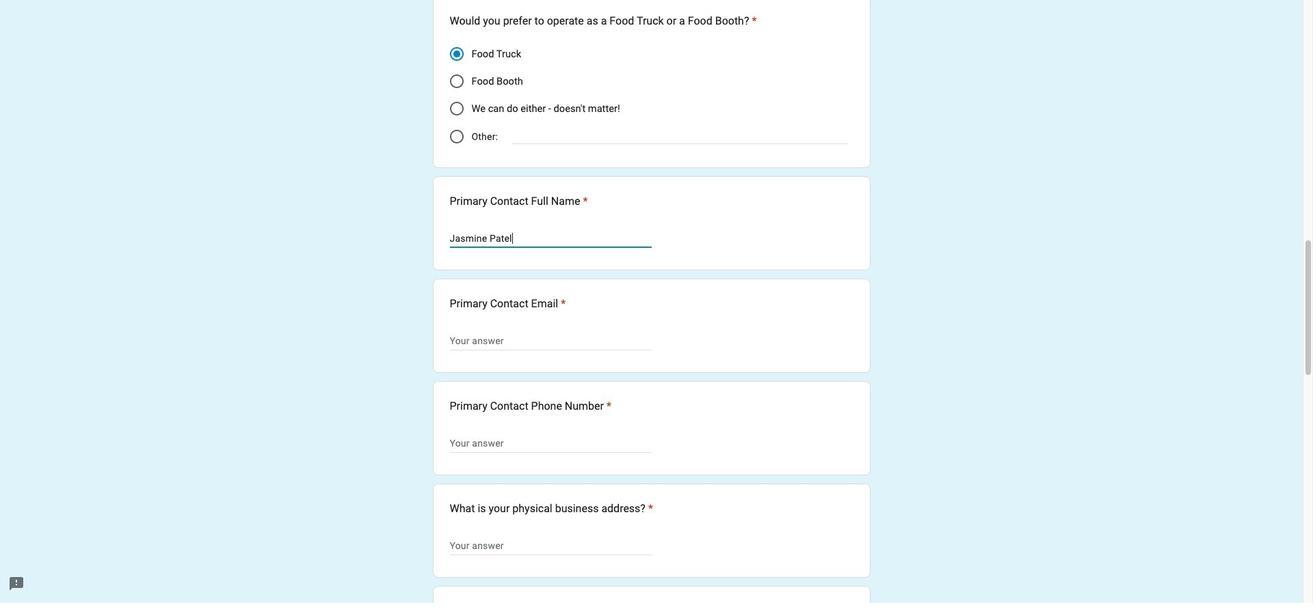 Task type: describe. For each thing, give the bounding box(es) containing it.
food booth image
[[450, 75, 463, 88]]

food truck image
[[453, 51, 460, 58]]

Other response text field
[[512, 128, 848, 144]]

4 heading from the top
[[450, 399, 612, 415]]

report a problem to google image
[[8, 577, 25, 593]]



Task type: locate. For each thing, give the bounding box(es) containing it.
we can do either - doesn't matter! image
[[450, 102, 463, 116]]

Food Truck radio
[[450, 47, 463, 61]]

3 heading from the top
[[450, 296, 566, 313]]

2 heading from the top
[[450, 194, 588, 210]]

heading
[[450, 13, 757, 30], [450, 194, 588, 210], [450, 296, 566, 313], [450, 399, 612, 415], [450, 502, 653, 518]]

required question element
[[749, 13, 757, 30], [580, 194, 588, 210], [558, 296, 566, 313], [604, 399, 612, 415], [646, 502, 653, 518]]

None radio
[[450, 130, 463, 144]]

None text field
[[450, 333, 651, 350], [450, 436, 651, 452], [450, 333, 651, 350], [450, 436, 651, 452]]

5 heading from the top
[[450, 502, 653, 518]]

Food Booth radio
[[450, 75, 463, 88]]

1 heading from the top
[[450, 13, 757, 30]]

None text field
[[450, 231, 651, 247], [450, 539, 651, 555], [450, 231, 651, 247], [450, 539, 651, 555]]

We can do either - doesn't matter! radio
[[450, 102, 463, 116]]



Task type: vqa. For each thing, say whether or not it's contained in the screenshot.
'dit'
no



